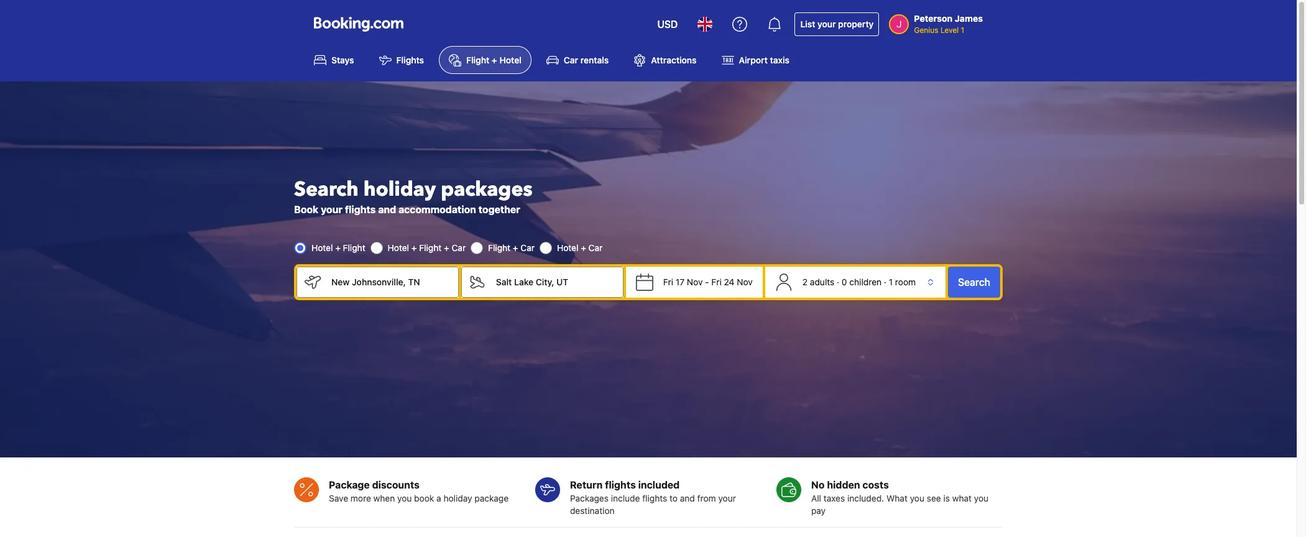 Task type: describe. For each thing, give the bounding box(es) containing it.
airport taxis
[[739, 55, 790, 65]]

hotel inside the flight + hotel 'link'
[[500, 55, 522, 65]]

list your property
[[800, 19, 874, 29]]

taxes
[[824, 493, 845, 504]]

property
[[838, 19, 874, 29]]

flights for flights
[[642, 493, 667, 504]]

package
[[329, 479, 370, 491]]

+ for hotel + flight
[[335, 242, 341, 253]]

24
[[724, 276, 735, 287]]

attractions
[[651, 55, 697, 65]]

level
[[941, 25, 959, 35]]

more
[[351, 493, 371, 504]]

no
[[811, 479, 825, 491]]

taxis
[[770, 55, 790, 65]]

airport
[[739, 55, 768, 65]]

flight + hotel
[[466, 55, 522, 65]]

discounts
[[372, 479, 420, 491]]

packages
[[441, 176, 533, 203]]

booking.com online hotel reservations image
[[314, 17, 404, 32]]

book
[[294, 204, 319, 215]]

what
[[887, 493, 908, 504]]

list your property link
[[795, 12, 879, 36]]

holiday inside search holiday packages book your flights and accommodation together
[[364, 176, 436, 203]]

search button
[[948, 267, 1000, 298]]

stays
[[331, 55, 354, 65]]

fri 17 nov - fri 24 nov
[[663, 276, 753, 287]]

0
[[842, 276, 847, 287]]

hotel + flight + car
[[388, 242, 466, 253]]

children
[[850, 276, 882, 287]]

what
[[952, 493, 972, 504]]

usd
[[657, 19, 678, 30]]

return
[[570, 479, 603, 491]]

rentals
[[581, 55, 609, 65]]

+ for flight + car
[[513, 242, 518, 253]]

car inside car rentals link
[[564, 55, 578, 65]]

pay
[[811, 506, 826, 516]]

package
[[475, 493, 509, 504]]

see
[[927, 493, 941, 504]]

car rentals link
[[537, 46, 619, 74]]

you inside package discounts save more when you book a holiday package
[[397, 493, 412, 504]]

-
[[705, 276, 709, 287]]

your inside "return flights included packages include flights to and from your destination"
[[718, 493, 736, 504]]

hidden
[[827, 479, 860, 491]]

hotel + car
[[557, 242, 603, 253]]

adults
[[810, 276, 835, 287]]

stays link
[[304, 46, 364, 74]]

return flights included packages include flights to and from your destination
[[570, 479, 736, 516]]

james
[[955, 13, 983, 24]]

together
[[479, 204, 520, 215]]

3 you from the left
[[974, 493, 989, 504]]

+ for hotel + flight + car
[[412, 242, 417, 253]]

+ for flight + hotel
[[492, 55, 497, 65]]

flight + car
[[488, 242, 535, 253]]

hotel for hotel + flight + car
[[388, 242, 409, 253]]

1 · from the left
[[837, 276, 839, 287]]

1 fri from the left
[[663, 276, 673, 287]]

1 nov from the left
[[687, 276, 703, 287]]



Task type: vqa. For each thing, say whether or not it's contained in the screenshot.


Task type: locate. For each thing, give the bounding box(es) containing it.
list
[[800, 19, 815, 29]]

1 horizontal spatial your
[[718, 493, 736, 504]]

2 vertical spatial your
[[718, 493, 736, 504]]

0 horizontal spatial 1
[[889, 276, 893, 287]]

holiday inside package discounts save more when you book a holiday package
[[444, 493, 472, 504]]

· left the 0 at the right bottom of page
[[837, 276, 839, 287]]

fri right -
[[712, 276, 722, 287]]

1 vertical spatial search
[[958, 276, 990, 288]]

include
[[611, 493, 640, 504]]

packages
[[570, 493, 609, 504]]

flights
[[345, 204, 376, 215], [605, 479, 636, 491], [642, 493, 667, 504]]

genius
[[914, 25, 939, 35]]

1 horizontal spatial holiday
[[444, 493, 472, 504]]

2 vertical spatial flights
[[642, 493, 667, 504]]

flights down included
[[642, 493, 667, 504]]

holiday up accommodation
[[364, 176, 436, 203]]

flights
[[396, 55, 424, 65]]

2 nov from the left
[[737, 276, 753, 287]]

· right 'children'
[[884, 276, 887, 287]]

flights up hotel + flight
[[345, 204, 376, 215]]

1 vertical spatial flights
[[605, 479, 636, 491]]

and right to
[[680, 493, 695, 504]]

you right what
[[974, 493, 989, 504]]

1 vertical spatial and
[[680, 493, 695, 504]]

included.
[[847, 493, 884, 504]]

+
[[492, 55, 497, 65], [335, 242, 341, 253], [412, 242, 417, 253], [444, 242, 449, 253], [513, 242, 518, 253], [581, 242, 586, 253]]

your right 'list'
[[818, 19, 836, 29]]

when
[[373, 493, 395, 504]]

usd button
[[650, 9, 685, 39]]

fri left 17
[[663, 276, 673, 287]]

2 · from the left
[[884, 276, 887, 287]]

1 left the room
[[889, 276, 893, 287]]

flight inside 'link'
[[466, 55, 489, 65]]

Where from? field
[[321, 267, 459, 298]]

2 adults · 0 children · 1 room
[[803, 276, 916, 287]]

accommodation
[[399, 204, 476, 215]]

attractions link
[[624, 46, 707, 74]]

0 vertical spatial and
[[378, 204, 396, 215]]

and
[[378, 204, 396, 215], [680, 493, 695, 504]]

1 horizontal spatial nov
[[737, 276, 753, 287]]

hotel
[[500, 55, 522, 65], [312, 242, 333, 253], [388, 242, 409, 253], [557, 242, 579, 253]]

your right from
[[718, 493, 736, 504]]

0 horizontal spatial ·
[[837, 276, 839, 287]]

package discounts save more when you book a holiday package
[[329, 479, 509, 504]]

a
[[437, 493, 441, 504]]

holiday right a
[[444, 493, 472, 504]]

search inside search holiday packages book your flights and accommodation together
[[294, 176, 359, 203]]

0 horizontal spatial your
[[321, 204, 343, 215]]

0 vertical spatial holiday
[[364, 176, 436, 203]]

book
[[414, 493, 434, 504]]

+ for hotel + car
[[581, 242, 586, 253]]

holiday
[[364, 176, 436, 203], [444, 493, 472, 504]]

2 you from the left
[[910, 493, 925, 504]]

hotel for hotel + flight
[[312, 242, 333, 253]]

destination
[[570, 506, 615, 516]]

0 horizontal spatial you
[[397, 493, 412, 504]]

car
[[564, 55, 578, 65], [452, 242, 466, 253], [521, 242, 535, 253], [589, 242, 603, 253]]

1 horizontal spatial you
[[910, 493, 925, 504]]

search
[[294, 176, 359, 203], [958, 276, 990, 288]]

+ inside 'link'
[[492, 55, 497, 65]]

and inside "return flights included packages include flights to and from your destination"
[[680, 493, 695, 504]]

1 horizontal spatial and
[[680, 493, 695, 504]]

0 horizontal spatial fri
[[663, 276, 673, 287]]

0 vertical spatial your
[[818, 19, 836, 29]]

hotel + flight
[[312, 242, 365, 253]]

you
[[397, 493, 412, 504], [910, 493, 925, 504], [974, 493, 989, 504]]

2 horizontal spatial flights
[[642, 493, 667, 504]]

your right book
[[321, 204, 343, 215]]

room
[[895, 276, 916, 287]]

1 right level
[[961, 25, 965, 35]]

search for search holiday packages book your flights and accommodation together
[[294, 176, 359, 203]]

0 horizontal spatial and
[[378, 204, 396, 215]]

1 inside peterson james genius level 1
[[961, 25, 965, 35]]

0 vertical spatial search
[[294, 176, 359, 203]]

search inside button
[[958, 276, 990, 288]]

nov
[[687, 276, 703, 287], [737, 276, 753, 287]]

2 fri from the left
[[712, 276, 722, 287]]

2 horizontal spatial your
[[818, 19, 836, 29]]

0 horizontal spatial flights
[[345, 204, 376, 215]]

hotel for hotel + car
[[557, 242, 579, 253]]

2
[[803, 276, 808, 287]]

Where to? field
[[486, 267, 623, 298]]

you left see
[[910, 493, 925, 504]]

2 horizontal spatial you
[[974, 493, 989, 504]]

0 horizontal spatial search
[[294, 176, 359, 203]]

flight + hotel link
[[439, 46, 532, 74]]

included
[[638, 479, 680, 491]]

17
[[676, 276, 685, 287]]

all
[[811, 493, 821, 504]]

1 horizontal spatial flights
[[605, 479, 636, 491]]

flights up include
[[605, 479, 636, 491]]

1 horizontal spatial fri
[[712, 276, 722, 287]]

1 vertical spatial 1
[[889, 276, 893, 287]]

1 you from the left
[[397, 493, 412, 504]]

is
[[944, 493, 950, 504]]

1
[[961, 25, 965, 35], [889, 276, 893, 287]]

nov left -
[[687, 276, 703, 287]]

·
[[837, 276, 839, 287], [884, 276, 887, 287]]

your
[[818, 19, 836, 29], [321, 204, 343, 215], [718, 493, 736, 504]]

from
[[697, 493, 716, 504]]

flights inside search holiday packages book your flights and accommodation together
[[345, 204, 376, 215]]

peterson
[[914, 13, 953, 24]]

0 horizontal spatial nov
[[687, 276, 703, 287]]

1 horizontal spatial ·
[[884, 276, 887, 287]]

and left accommodation
[[378, 204, 396, 215]]

0 horizontal spatial holiday
[[364, 176, 436, 203]]

to
[[670, 493, 678, 504]]

and inside search holiday packages book your flights and accommodation together
[[378, 204, 396, 215]]

flights for holiday
[[345, 204, 376, 215]]

flights link
[[369, 46, 434, 74]]

peterson james genius level 1
[[914, 13, 983, 35]]

0 vertical spatial flights
[[345, 204, 376, 215]]

save
[[329, 493, 348, 504]]

nov right 24 at bottom
[[737, 276, 753, 287]]

no hidden costs all taxes included. what you see is what you pay
[[811, 479, 989, 516]]

you down "discounts"
[[397, 493, 412, 504]]

1 horizontal spatial 1
[[961, 25, 965, 35]]

car rentals
[[564, 55, 609, 65]]

costs
[[863, 479, 889, 491]]

search holiday packages book your flights and accommodation together
[[294, 176, 533, 215]]

flight
[[466, 55, 489, 65], [343, 242, 365, 253], [419, 242, 442, 253], [488, 242, 511, 253]]

1 vertical spatial your
[[321, 204, 343, 215]]

1 horizontal spatial search
[[958, 276, 990, 288]]

your inside search holiday packages book your flights and accommodation together
[[321, 204, 343, 215]]

airport taxis link
[[712, 46, 800, 74]]

fri
[[663, 276, 673, 287], [712, 276, 722, 287]]

search for search
[[958, 276, 990, 288]]

0 vertical spatial 1
[[961, 25, 965, 35]]

1 vertical spatial holiday
[[444, 493, 472, 504]]



